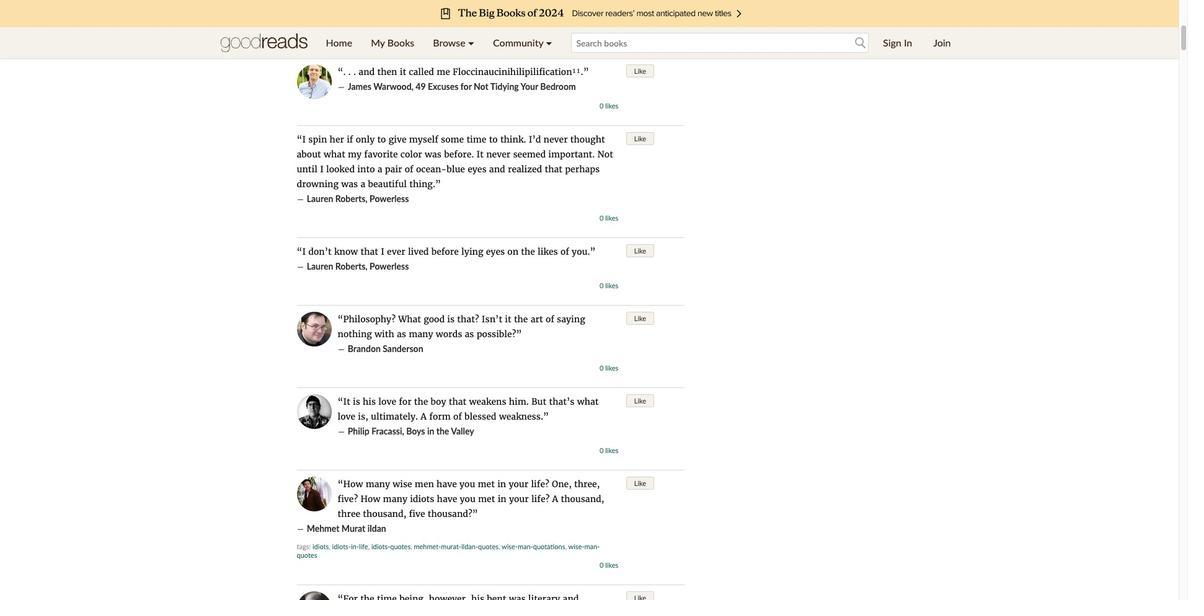 Task type: vqa. For each thing, say whether or not it's contained in the screenshot.
top the "us"
no



Task type: locate. For each thing, give the bounding box(es) containing it.
idiots down men
[[410, 494, 435, 505]]

many down what
[[409, 329, 433, 340]]

0 horizontal spatial for
[[399, 396, 412, 408]]

many inside "philosophy? what good is that? isn't it the art of saying nothing with as many words as possible?" ― brandon sanderson
[[409, 329, 433, 340]]

likes for sixth '0 likes' link from the top
[[606, 447, 619, 455]]

is up words
[[448, 314, 455, 325]]

powerless down ever
[[370, 261, 409, 272]]

2 vertical spatial many
[[383, 494, 408, 505]]

0 likes for 7th '0 likes' link from the bottom
[[600, 34, 619, 42]]

6 0 from the top
[[600, 447, 604, 455]]

a
[[450, 14, 456, 24], [421, 411, 427, 422], [553, 494, 559, 505]]

met up thousand?"
[[478, 479, 495, 490]]

of inside "i don't know that i ever lived before lying eyes on the likes of you." ― lauren  roberts, powerless
[[561, 246, 569, 257]]

in up wise-man-quotations link
[[498, 494, 507, 505]]

excuses
[[428, 81, 459, 92]]

"philosophy? what good is that? isn't it the art of saying nothing with as many words as possible?" ― brandon sanderson
[[338, 314, 586, 355]]

1 vertical spatial idiots
[[313, 543, 329, 551]]

in
[[364, 14, 372, 24], [904, 37, 913, 48]]

like for "how many wise men have you met in your life? one, three, five? how many idiots have you met in your life? a thousand, three thousand, five thousand?"
[[635, 480, 647, 488]]

7 0 likes from the top
[[600, 561, 619, 570]]

life? left one,
[[531, 479, 550, 490]]

filmmontage link
[[373, 33, 410, 41]]

1 vertical spatial powerless link
[[370, 261, 409, 272]]

1 vertical spatial was
[[341, 179, 358, 190]]

in inside "it is his love for the boy that weakens him. but that's what love is, ultimately. a form of blessed weakness." ― philip fracassi, boys in the valley
[[427, 426, 435, 437]]

"i for "i spin her if only to give myself some time to think. i'd never thought about what my favorite color was before. it never seemed important. not until i looked into a pair of ocean-blue eyes and realized that perhaps drowning was a beautiful thing."
[[297, 134, 306, 145]]

0 vertical spatial roberts,
[[336, 194, 368, 204]]

0 vertical spatial what
[[324, 149, 345, 160]]

the left 'art'
[[514, 314, 528, 325]]

▾ for community ▾
[[546, 37, 553, 48]]

2 lauren from the top
[[307, 261, 333, 272]]

powerless link down beautiful
[[370, 194, 409, 204]]

filmmaking
[[337, 33, 369, 41]]

wise- right quotations
[[569, 543, 585, 551]]

eyes inside "i don't know that i ever lived before lying eyes on the likes of you." ― lauren  roberts, powerless
[[486, 246, 505, 257]]

philip
[[348, 426, 370, 437]]

2 horizontal spatial that
[[545, 164, 563, 175]]

1 horizontal spatial to
[[489, 134, 498, 145]]

sign in
[[884, 37, 913, 48]]

6 0 likes from the top
[[600, 447, 619, 455]]

and
[[359, 66, 375, 78], [489, 164, 505, 175]]

likes for seventh '0 likes' link
[[606, 561, 619, 570]]

many for what
[[409, 329, 433, 340]]

1 horizontal spatial for
[[461, 81, 472, 92]]

of left you."
[[561, 246, 569, 257]]

many down the wise
[[383, 494, 408, 505]]

to up favorite
[[377, 134, 386, 145]]

2 vertical spatial that
[[449, 396, 467, 408]]

in inside ― walter murch, in the blink of an eye: a perspective on film editing
[[364, 14, 372, 24]]

in right sign
[[904, 37, 913, 48]]

0 horizontal spatial a
[[421, 411, 427, 422]]

it
[[477, 149, 484, 160]]

"i inside "i spin her if only to give myself some time to think. i'd never thought about what my favorite color was before. it never seemed important. not until i looked into a pair of ocean-blue eyes and realized that perhaps drowning was a beautiful thing." ― lauren  roberts, powerless
[[297, 134, 306, 145]]

1 horizontal spatial it
[[505, 314, 512, 325]]

like for "philosophy? what good is that? isn't it the art of saying nothing with as many words as possible?"
[[635, 315, 647, 323]]

life? up wise-man-quotations link
[[532, 494, 550, 505]]

the left boy
[[414, 396, 428, 408]]

the
[[374, 14, 387, 24], [521, 246, 535, 257], [514, 314, 528, 325], [414, 396, 428, 408], [437, 426, 449, 437]]

2 tags: from the top
[[297, 543, 311, 551]]

2 idiots- from the left
[[372, 543, 390, 551]]

have right men
[[437, 479, 457, 490]]

powerless down beautiful
[[370, 194, 409, 204]]

like for "it is his love for the boy that weakens him. but that's what love is, ultimately. a form of blessed weakness."
[[635, 397, 647, 405]]

it right then
[[400, 66, 406, 78]]

editing link
[[313, 33, 333, 41]]

a left pair
[[378, 164, 383, 175]]

was down looked
[[341, 179, 358, 190]]

"i for "i don't know that i ever lived before lying eyes on the likes of you."
[[297, 246, 306, 257]]

community ▾ button
[[484, 27, 562, 58]]

is
[[448, 314, 455, 325], [353, 396, 360, 408]]

of inside "it is his love for the boy that weakens him. but that's what love is, ultimately. a form of blessed weakness." ― philip fracassi, boys in the valley
[[453, 411, 462, 422]]

what
[[324, 149, 345, 160], [577, 396, 599, 408]]

in right murch,
[[364, 14, 372, 24]]

of up valley
[[453, 411, 462, 422]]

not left 'tidying'
[[474, 81, 489, 92]]

5 like link from the top
[[626, 395, 655, 408]]

a down into
[[361, 179, 366, 190]]

0 vertical spatial powerless
[[370, 194, 409, 204]]

i inside "i don't know that i ever lived before lying eyes on the likes of you." ― lauren  roberts, powerless
[[381, 246, 385, 257]]

that right boy
[[449, 396, 467, 408]]

good
[[424, 314, 445, 325]]

2 powerless link from the top
[[370, 261, 409, 272]]

0
[[600, 34, 604, 42], [600, 102, 604, 110], [600, 214, 604, 222], [600, 282, 604, 290], [600, 364, 604, 372], [600, 447, 604, 455], [600, 561, 604, 570]]

lauren down don't
[[307, 261, 333, 272]]

0 vertical spatial you
[[460, 479, 475, 490]]

as
[[397, 329, 406, 340], [465, 329, 474, 340]]

2 "i from the top
[[297, 246, 306, 257]]

1 horizontal spatial and
[[489, 164, 505, 175]]

lauren inside "i spin her if only to give myself some time to think. i'd never thought about what my favorite color was before. it never seemed important. not until i looked into a pair of ocean-blue eyes and realized that perhaps drowning was a beautiful thing." ― lauren  roberts, powerless
[[307, 194, 333, 204]]

1 horizontal spatial is
[[448, 314, 455, 325]]

i right until on the top
[[320, 164, 324, 175]]

1 horizontal spatial i
[[381, 246, 385, 257]]

1 horizontal spatial idiots-
[[372, 543, 390, 551]]

1 vertical spatial i
[[381, 246, 385, 257]]

1 vertical spatial in
[[498, 479, 506, 490]]

0 horizontal spatial wise-
[[502, 543, 518, 551]]

the inside ― walter murch, in the blink of an eye: a perspective on film editing
[[374, 14, 387, 24]]

tags: idiots , idiots-in-life , idiots-quotes , mehmet-murat-ildan-quotes , wise-man-quotations ,
[[297, 543, 569, 551]]

as up sanderson
[[397, 329, 406, 340]]

thousand, up ildan
[[363, 509, 407, 520]]

― walter murch, in the blink of an eye: a perspective on film editing
[[297, 14, 563, 25]]

powerless link down ever
[[370, 261, 409, 272]]

as down that?
[[465, 329, 474, 340]]

of inside "philosophy? what good is that? isn't it the art of saying nothing with as many words as possible?" ― brandon sanderson
[[546, 314, 555, 325]]

0 vertical spatial is
[[448, 314, 455, 325]]

0 vertical spatial in
[[364, 14, 372, 24]]

"i left "spin"
[[297, 134, 306, 145]]

a down one,
[[553, 494, 559, 505]]

".
[[338, 66, 346, 78]]

menu
[[317, 27, 562, 58]]

it right isn't
[[505, 314, 512, 325]]

5 0 likes link from the top
[[600, 364, 619, 372]]

0 vertical spatial your
[[509, 479, 529, 490]]

mehmet-murat-ildan-quotes link
[[414, 543, 499, 551]]

0 horizontal spatial not
[[474, 81, 489, 92]]

1 life? from the top
[[531, 479, 550, 490]]

2 vertical spatial a
[[553, 494, 559, 505]]

lauren inside "i don't know that i ever lived before lying eyes on the likes of you." ― lauren  roberts, powerless
[[307, 261, 333, 272]]

perspective
[[458, 14, 503, 24]]

a left form
[[421, 411, 427, 422]]

"philosophy?
[[338, 314, 396, 325]]

0 horizontal spatial idiots
[[313, 543, 329, 551]]

1 man- from the left
[[518, 543, 533, 551]]

love up ultimately.
[[379, 396, 396, 408]]

three,
[[575, 479, 600, 490]]

in left one,
[[498, 479, 506, 490]]

2 like link from the top
[[626, 132, 655, 145]]

"i left don't
[[297, 246, 306, 257]]

1 vertical spatial eyes
[[486, 246, 505, 257]]

0 horizontal spatial i
[[320, 164, 324, 175]]

for inside ". . . and then it called me floccinaucinihilipilification¹¹." ― james warwood, 49 excuses for not tidying your bedroom
[[461, 81, 472, 92]]

of
[[411, 14, 418, 24], [405, 164, 414, 175], [561, 246, 569, 257], [546, 314, 555, 325], [453, 411, 462, 422]]

1 horizontal spatial love
[[379, 396, 396, 408]]

spin
[[309, 134, 327, 145]]

men
[[415, 479, 434, 490]]

0 vertical spatial not
[[474, 81, 489, 92]]

1 powerless from the top
[[370, 194, 409, 204]]

0 likes for third '0 likes' link from the top
[[600, 214, 619, 222]]

and up james
[[359, 66, 375, 78]]

ildan
[[368, 524, 386, 534]]

0 vertical spatial in
[[427, 426, 435, 437]]

1 horizontal spatial what
[[577, 396, 599, 408]]

to right time
[[489, 134, 498, 145]]

1 vertical spatial lauren
[[307, 261, 333, 272]]

0 vertical spatial never
[[544, 134, 568, 145]]

quotes right murat-
[[478, 543, 499, 551]]

on right "lying"
[[508, 246, 519, 257]]

1 horizontal spatial .
[[354, 66, 356, 78]]

tags: left "editing"
[[297, 33, 311, 41]]

a
[[378, 164, 383, 175], [361, 179, 366, 190]]

love
[[379, 396, 396, 408], [338, 411, 356, 422]]

0 horizontal spatial it
[[400, 66, 406, 78]]

not down thought
[[598, 149, 613, 160]]

idiots down mehmet
[[313, 543, 329, 551]]

▾ for browse ▾
[[468, 37, 475, 48]]

1 vertical spatial powerless
[[370, 261, 409, 272]]

and left realized
[[489, 164, 505, 175]]

know
[[334, 246, 358, 257]]

1 roberts, from the top
[[336, 194, 368, 204]]

1 vertical spatial you
[[460, 494, 476, 505]]

1 vertical spatial not
[[598, 149, 613, 160]]

idiots- right the life
[[372, 543, 390, 551]]

1 you from the top
[[460, 479, 475, 490]]

likes for 5th '0 likes' link from the top of the page
[[606, 364, 619, 372]]

brandon sanderson image
[[297, 312, 332, 347]]

2 wise- from the left
[[569, 543, 585, 551]]

0 vertical spatial many
[[409, 329, 433, 340]]

0 vertical spatial tags:
[[297, 33, 311, 41]]

3 like from the top
[[635, 247, 647, 255]]

4 0 from the top
[[600, 282, 604, 290]]

1 vertical spatial your
[[509, 494, 529, 505]]

0 vertical spatial it
[[400, 66, 406, 78]]

tags:
[[297, 33, 311, 41], [297, 543, 311, 551]]

0 horizontal spatial that
[[361, 246, 378, 257]]

0 vertical spatial lauren
[[307, 194, 333, 204]]

1 horizontal spatial idiots
[[410, 494, 435, 505]]

ildan-
[[462, 543, 478, 551]]

of left an
[[411, 14, 418, 24]]

on left 'film'
[[505, 14, 515, 24]]

browse ▾ button
[[424, 27, 484, 58]]

philip fracassi image
[[297, 395, 332, 429]]

0 likes for fourth '0 likes' link from the top
[[600, 282, 619, 290]]

never right it
[[487, 149, 511, 160]]

that inside "i spin her if only to give myself some time to think. i'd never thought about what my favorite color was before. it never seemed important. not until i looked into a pair of ocean-blue eyes and realized that perhaps drowning was a beautiful thing." ― lauren  roberts, powerless
[[545, 164, 563, 175]]

1 vertical spatial thousand,
[[363, 509, 407, 520]]

of down color
[[405, 164, 414, 175]]

eyes inside "i spin her if only to give myself some time to think. i'd never thought about what my favorite color was before. it never seemed important. not until i looked into a pair of ocean-blue eyes and realized that perhaps drowning was a beautiful thing." ― lauren  roberts, powerless
[[468, 164, 487, 175]]

1 vertical spatial have
[[437, 494, 457, 505]]

5 like from the top
[[635, 397, 647, 405]]

1 lauren from the top
[[307, 194, 333, 204]]

2 you from the top
[[460, 494, 476, 505]]

2 ▾ from the left
[[546, 37, 553, 48]]

3 0 from the top
[[600, 214, 604, 222]]

0 for 5th '0 likes' link from the top of the page
[[600, 364, 604, 372]]

0 horizontal spatial is
[[353, 396, 360, 408]]

in right the boys
[[427, 426, 435, 437]]

only
[[356, 134, 375, 145]]

2 0 likes from the top
[[600, 102, 619, 110]]

0 vertical spatial powerless link
[[370, 194, 409, 204]]

1 "i from the top
[[297, 134, 306, 145]]

was up ocean-
[[425, 149, 442, 160]]

weakens
[[469, 396, 507, 408]]

▾
[[468, 37, 475, 48], [546, 37, 553, 48]]

editing
[[313, 33, 333, 41]]

2 life? from the top
[[532, 494, 550, 505]]

0 vertical spatial "i
[[297, 134, 306, 145]]

many up the how on the left of page
[[366, 479, 390, 490]]

roberts, down looked
[[336, 194, 368, 204]]

7 0 from the top
[[600, 561, 604, 570]]

― inside "it is his love for the boy that weakens him. but that's what love is, ultimately. a form of blessed weakness." ― philip fracassi, boys in the valley
[[338, 426, 345, 437]]

my books
[[371, 37, 415, 48]]

▾ right browse
[[468, 37, 475, 48]]

man- inside wise-man- quotes
[[585, 543, 600, 551]]

your
[[509, 479, 529, 490], [509, 494, 529, 505]]

i left ever
[[381, 246, 385, 257]]

1 to from the left
[[377, 134, 386, 145]]

1 0 from the top
[[600, 34, 604, 42]]

it
[[400, 66, 406, 78], [505, 314, 512, 325]]

0 vertical spatial met
[[478, 479, 495, 490]]

1 horizontal spatial a
[[378, 164, 383, 175]]

0 likes for 5th '0 likes' link from the top of the page
[[600, 364, 619, 372]]

form
[[429, 411, 451, 422]]

lauren down the drowning
[[307, 194, 333, 204]]

1 horizontal spatial wise-
[[569, 543, 585, 551]]

film
[[517, 14, 534, 24]]

favorite
[[364, 149, 398, 160]]

your up wise-man-quotations link
[[509, 494, 529, 505]]

0 vertical spatial thousand,
[[561, 494, 605, 505]]

of right 'art'
[[546, 314, 555, 325]]

roberts, inside "i spin her if only to give myself some time to think. i'd never thought about what my favorite color was before. it never seemed important. not until i looked into a pair of ocean-blue eyes and realized that perhaps drowning was a beautiful thing." ― lauren  roberts, powerless
[[336, 194, 368, 204]]

the up tags: editing , filmmaking , filmmontage , fimmakingbooks
[[374, 14, 387, 24]]

for right excuses
[[461, 81, 472, 92]]

1 horizontal spatial man-
[[585, 543, 600, 551]]

1 tags: from the top
[[297, 33, 311, 41]]

― inside "philosophy? what good is that? isn't it the art of saying nothing with as many words as possible?" ― brandon sanderson
[[338, 344, 345, 355]]

0 vertical spatial for
[[461, 81, 472, 92]]

1 vertical spatial tags:
[[297, 543, 311, 551]]

0 likes link
[[600, 34, 619, 42], [600, 102, 619, 110], [600, 214, 619, 222], [600, 282, 619, 290], [600, 364, 619, 372], [600, 447, 619, 455], [600, 561, 619, 570]]

likes inside "i don't know that i ever lived before lying eyes on the likes of you." ― lauren  roberts, powerless
[[538, 246, 558, 257]]

1 horizontal spatial not
[[598, 149, 613, 160]]

on inside "i don't know that i ever lived before lying eyes on the likes of you." ― lauren  roberts, powerless
[[508, 246, 519, 257]]

▾ inside popup button
[[468, 37, 475, 48]]

0 vertical spatial love
[[379, 396, 396, 408]]

idiots-
[[332, 543, 351, 551], [372, 543, 390, 551]]

0 vertical spatial on
[[505, 14, 515, 24]]

that down important.
[[545, 164, 563, 175]]

eyes down it
[[468, 164, 487, 175]]

man- right quotations
[[585, 543, 600, 551]]

― inside "i don't know that i ever lived before lying eyes on the likes of you." ― lauren  roberts, powerless
[[297, 261, 304, 272]]

wise- left quotations
[[502, 543, 518, 551]]

2 man- from the left
[[585, 543, 600, 551]]

4 0 likes from the top
[[600, 282, 619, 290]]

important.
[[549, 149, 595, 160]]

0 likes
[[600, 34, 619, 42], [600, 102, 619, 110], [600, 214, 619, 222], [600, 282, 619, 290], [600, 364, 619, 372], [600, 447, 619, 455], [600, 561, 619, 570]]

0 horizontal spatial thousand,
[[363, 509, 407, 520]]

6 like link from the top
[[626, 477, 655, 490]]

an
[[420, 14, 430, 24]]

1 vertical spatial that
[[361, 246, 378, 257]]

fracassi,
[[372, 426, 404, 437]]

49 excuses for not tidying your bedroom link
[[416, 81, 576, 92]]

0 horizontal spatial love
[[338, 411, 356, 422]]

that right 'know'
[[361, 246, 378, 257]]

5 0 likes from the top
[[600, 364, 619, 372]]

met up mehmet-murat-ildan-quotes link
[[478, 494, 495, 505]]

6 like from the top
[[635, 480, 647, 488]]

if
[[347, 134, 353, 145]]

0 for third '0 likes' link from the top
[[600, 214, 604, 222]]

0 vertical spatial have
[[437, 479, 457, 490]]

0 vertical spatial that
[[545, 164, 563, 175]]

1 have from the top
[[437, 479, 457, 490]]

2 0 likes link from the top
[[600, 102, 619, 110]]

1 vertical spatial in
[[904, 37, 913, 48]]

what inside "i spin her if only to give myself some time to think. i'd never thought about what my favorite color was before. it never seemed important. not until i looked into a pair of ocean-blue eyes and realized that perhaps drowning was a beautiful thing." ― lauren  roberts, powerless
[[324, 149, 345, 160]]

tags: left idiots link
[[297, 543, 311, 551]]

tags: for tags: editing , filmmaking , filmmontage , fimmakingbooks
[[297, 33, 311, 41]]

1 powerless link from the top
[[370, 194, 409, 204]]

home
[[326, 37, 352, 48]]

man- right ildan-
[[518, 543, 533, 551]]

what down her
[[324, 149, 345, 160]]

4 like link from the top
[[626, 312, 655, 325]]

"i inside "i don't know that i ever lived before lying eyes on the likes of you." ― lauren  roberts, powerless
[[297, 246, 306, 257]]

1 horizontal spatial never
[[544, 134, 568, 145]]

1 vertical spatial it
[[505, 314, 512, 325]]

is right "it on the bottom left of the page
[[353, 396, 360, 408]]

2 0 from the top
[[600, 102, 604, 110]]

have up thousand?"
[[437, 494, 457, 505]]

never right i'd
[[544, 134, 568, 145]]

nothing
[[338, 329, 372, 340]]

a inside "it is his love for the boy that weakens him. but that's what love is, ultimately. a form of blessed weakness." ― philip fracassi, boys in the valley
[[421, 411, 427, 422]]

0 vertical spatial idiots
[[410, 494, 435, 505]]

eyes right "lying"
[[486, 246, 505, 257]]

0 horizontal spatial and
[[359, 66, 375, 78]]

1 vertical spatial what
[[577, 396, 599, 408]]

5 0 from the top
[[600, 364, 604, 372]]

0 horizontal spatial quotes
[[297, 552, 317, 560]]

0 horizontal spatial idiots-
[[332, 543, 351, 551]]

man-
[[518, 543, 533, 551], [585, 543, 600, 551]]

0 horizontal spatial man-
[[518, 543, 533, 551]]

tags: for tags: idiots , idiots-in-life , idiots-quotes , mehmet-murat-ildan-quotes , wise-man-quotations ,
[[297, 543, 311, 551]]

1 vertical spatial for
[[399, 396, 412, 408]]

2 like from the top
[[635, 135, 647, 143]]

quotes left mehmet-
[[390, 543, 411, 551]]

the left you."
[[521, 246, 535, 257]]

powerless inside "i spin her if only to give myself some time to think. i'd never thought about what my favorite color was before. it never seemed important. not until i looked into a pair of ocean-blue eyes and realized that perhaps drowning was a beautiful thing." ― lauren  roberts, powerless
[[370, 194, 409, 204]]

wise
[[393, 479, 412, 490]]

1 vertical spatial never
[[487, 149, 511, 160]]

1 horizontal spatial a
[[450, 14, 456, 24]]

1 like from the top
[[635, 67, 647, 75]]

1 vertical spatial life?
[[532, 494, 550, 505]]

4 like from the top
[[635, 315, 647, 323]]

2 powerless from the top
[[370, 261, 409, 272]]

0 horizontal spatial ▾
[[468, 37, 475, 48]]

roberts, inside "i don't know that i ever lived before lying eyes on the likes of you." ― lauren  roberts, powerless
[[336, 261, 368, 272]]

love down "it on the bottom left of the page
[[338, 411, 356, 422]]

some
[[441, 134, 464, 145]]

roberts, down 'know'
[[336, 261, 368, 272]]

sign
[[884, 37, 902, 48]]

1 like link from the top
[[626, 65, 655, 78]]

0 horizontal spatial in
[[364, 14, 372, 24]]

for up ultimately.
[[399, 396, 412, 408]]

bedroom
[[541, 81, 576, 92]]

1 0 likes from the top
[[600, 34, 619, 42]]

▾ inside dropdown button
[[546, 37, 553, 48]]

possible?"
[[477, 329, 522, 340]]

0 vertical spatial a
[[378, 164, 383, 175]]

1 ▾ from the left
[[468, 37, 475, 48]]

1 wise- from the left
[[502, 543, 518, 551]]

2 horizontal spatial a
[[553, 494, 559, 505]]

― inside ". . . and then it called me floccinaucinihilipilification¹¹." ― james warwood, 49 excuses for not tidying your bedroom
[[338, 81, 345, 92]]

your left one,
[[509, 479, 529, 490]]

quotes inside wise-man- quotes
[[297, 552, 317, 560]]

life?
[[531, 479, 550, 490], [532, 494, 550, 505]]

the down form
[[437, 426, 449, 437]]

2 roberts, from the top
[[336, 261, 368, 272]]

0 vertical spatial i
[[320, 164, 324, 175]]

thousand, down three,
[[561, 494, 605, 505]]

▾ down editing
[[546, 37, 553, 48]]

quotes
[[390, 543, 411, 551], [478, 543, 499, 551], [297, 552, 317, 560]]

1 vertical spatial roberts,
[[336, 261, 368, 272]]

idiots- right idiots link
[[332, 543, 351, 551]]

saying
[[557, 314, 586, 325]]

3 0 likes from the top
[[600, 214, 619, 222]]

quotes down idiots link
[[297, 552, 317, 560]]

fimmakingbooks
[[413, 33, 462, 41]]

1 horizontal spatial as
[[465, 329, 474, 340]]

0 horizontal spatial never
[[487, 149, 511, 160]]

menu containing home
[[317, 27, 562, 58]]

0 vertical spatial life?
[[531, 479, 550, 490]]

0 for sixth '0 likes' link from the top
[[600, 447, 604, 455]]

,
[[333, 33, 335, 41], [369, 33, 371, 41], [410, 33, 411, 41], [329, 543, 331, 551], [368, 543, 370, 551], [411, 543, 412, 551], [499, 543, 500, 551], [566, 543, 567, 551]]

0 horizontal spatial a
[[361, 179, 366, 190]]

mehmet-
[[414, 543, 441, 551]]

lying
[[462, 246, 484, 257]]

a right eye: at top
[[450, 14, 456, 24]]

1 vertical spatial a
[[421, 411, 427, 422]]

what right the that's
[[577, 396, 599, 408]]

my
[[348, 149, 362, 160]]

not inside ". . . and then it called me floccinaucinihilipilification¹¹." ― james warwood, 49 excuses for not tidying your bedroom
[[474, 81, 489, 92]]

never
[[544, 134, 568, 145], [487, 149, 511, 160]]



Task type: describe. For each thing, give the bounding box(es) containing it.
2 . from the left
[[354, 66, 356, 78]]

warwood,
[[374, 81, 414, 92]]

idiots-quotes link
[[372, 543, 411, 551]]

realized
[[508, 164, 542, 175]]

him.
[[509, 396, 529, 408]]

". . . and then it called me floccinaucinihilipilification¹¹." ― james warwood, 49 excuses for not tidying your bedroom
[[338, 66, 589, 92]]

five?
[[338, 494, 358, 505]]

6 0 likes link from the top
[[600, 447, 619, 455]]

the most anticipated books of 2024 image
[[93, 0, 1086, 27]]

― inside "how many wise men have you met in your life? one, three, five? how many idiots have you met in your life? a thousand, three thousand, five thousand?" ― mehmet murat ildan
[[297, 524, 304, 535]]

pair
[[385, 164, 402, 175]]

0 vertical spatial was
[[425, 149, 442, 160]]

Search for books to add to your shelves search field
[[571, 33, 869, 53]]

― inside "i spin her if only to give myself some time to think. i'd never thought about what my favorite color was before. it never seemed important. not until i looked into a pair of ocean-blue eyes and realized that perhaps drowning was a beautiful thing." ― lauren  roberts, powerless
[[297, 194, 304, 205]]

boy
[[431, 396, 446, 408]]

myself
[[409, 134, 439, 145]]

0 for second '0 likes' link from the top of the page
[[600, 102, 604, 110]]

powerless inside "i don't know that i ever lived before lying eyes on the likes of you." ― lauren  roberts, powerless
[[370, 261, 409, 272]]

me
[[437, 66, 450, 78]]

but
[[532, 396, 547, 408]]

the inside "i don't know that i ever lived before lying eyes on the likes of you." ― lauren  roberts, powerless
[[521, 246, 535, 257]]

1 idiots- from the left
[[332, 543, 351, 551]]

1 vertical spatial many
[[366, 479, 390, 490]]

that inside "it is his love for the boy that weakens him. but that's what love is, ultimately. a form of blessed weakness." ― philip fracassi, boys in the valley
[[449, 396, 467, 408]]

your
[[521, 81, 538, 92]]

not inside "i spin her if only to give myself some time to think. i'd never thought about what my favorite color was before. it never seemed important. not until i looked into a pair of ocean-blue eyes and realized that perhaps drowning was a beautiful thing." ― lauren  roberts, powerless
[[598, 149, 613, 160]]

"i spin her if only to give myself some time to think. i'd never thought about what my favorite color was before. it never seemed important. not until i looked into a pair of ocean-blue eyes and realized that perhaps drowning was a beautiful thing." ― lauren  roberts, powerless
[[297, 134, 613, 205]]

ocean-
[[416, 164, 447, 175]]

powerless link for favorite
[[370, 194, 409, 204]]

like link for "how many wise men have you met in your life? one, three, five? how many idiots have you met in your life? a thousand, three thousand, five thousand?"
[[626, 477, 655, 490]]

isn't
[[482, 314, 503, 325]]

1 horizontal spatial thousand,
[[561, 494, 605, 505]]

thing."
[[410, 179, 441, 190]]

blessed
[[465, 411, 497, 422]]

wise- inside wise-man- quotes
[[569, 543, 585, 551]]

wise-man- quotes
[[297, 543, 600, 560]]

how
[[361, 494, 381, 505]]

james warwood image
[[297, 65, 332, 99]]

for inside "it is his love for the boy that weakens him. but that's what love is, ultimately. a form of blessed weakness." ― philip fracassi, boys in the valley
[[399, 396, 412, 408]]

idiots link
[[313, 543, 329, 551]]

it inside ". . . and then it called me floccinaucinihilipilification¹¹." ― james warwood, 49 excuses for not tidying your bedroom
[[400, 66, 406, 78]]

"how many wise men have you met in your life? one, three, five? how many idiots have you met in your life? a thousand, three thousand, five thousand?" ― mehmet murat ildan
[[297, 479, 605, 535]]

art
[[531, 314, 543, 325]]

like link for "philosophy? what good is that? isn't it the art of saying nothing with as many words as possible?"
[[626, 312, 655, 325]]

filmmontage
[[373, 33, 410, 41]]

lived
[[408, 246, 429, 257]]

0 for fourth '0 likes' link from the top
[[600, 282, 604, 290]]

looked
[[326, 164, 355, 175]]

that inside "i don't know that i ever lived before lying eyes on the likes of you." ― lauren  roberts, powerless
[[361, 246, 378, 257]]

7 0 likes link from the top
[[600, 561, 619, 570]]

home link
[[317, 27, 362, 58]]

and inside ". . . and then it called me floccinaucinihilipilification¹¹." ― james warwood, 49 excuses for not tidying your bedroom
[[359, 66, 375, 78]]

3 like link from the top
[[626, 244, 655, 257]]

think.
[[501, 134, 526, 145]]

0 likes for seventh '0 likes' link
[[600, 561, 619, 570]]

the inside "philosophy? what good is that? isn't it the art of saying nothing with as many words as possible?" ― brandon sanderson
[[514, 314, 528, 325]]

2 as from the left
[[465, 329, 474, 340]]

weakness."
[[499, 411, 549, 422]]

1 vertical spatial a
[[361, 179, 366, 190]]

walter
[[307, 14, 333, 24]]

murat-
[[441, 543, 462, 551]]

eye:
[[432, 14, 448, 24]]

brandon
[[348, 344, 381, 354]]

2 your from the top
[[509, 494, 529, 505]]

life
[[359, 543, 368, 551]]

of inside ― walter murch, in the blink of an eye: a perspective on film editing
[[411, 14, 418, 24]]

fimmakingbooks link
[[413, 33, 462, 41]]

then
[[378, 66, 397, 78]]

on inside ― walter murch, in the blink of an eye: a perspective on film editing
[[505, 14, 515, 24]]

editing
[[536, 14, 563, 24]]

her
[[330, 134, 344, 145]]

words
[[436, 329, 462, 340]]

like for ". . . and then it called me floccinaucinihilipilification¹¹."
[[635, 67, 647, 75]]

is inside "it is his love for the boy that weakens him. but that's what love is, ultimately. a form of blessed weakness." ― philip fracassi, boys in the valley
[[353, 396, 360, 408]]

i inside "i spin her if only to give myself some time to think. i'd never thought about what my favorite color was before. it never seemed important. not until i looked into a pair of ocean-blue eyes and realized that perhaps drowning was a beautiful thing." ― lauren  roberts, powerless
[[320, 164, 324, 175]]

is inside "philosophy? what good is that? isn't it the art of saying nothing with as many words as possible?" ― brandon sanderson
[[448, 314, 455, 325]]

i'd
[[529, 134, 541, 145]]

my books link
[[362, 27, 424, 58]]

1 vertical spatial love
[[338, 411, 356, 422]]

1 vertical spatial met
[[478, 494, 495, 505]]

1 your from the top
[[509, 479, 529, 490]]

"it is his love for the boy that weakens him. but that's what love is, ultimately. a form of blessed weakness." ― philip fracassi, boys in the valley
[[338, 396, 599, 437]]

beautiful
[[368, 179, 407, 190]]

boys
[[406, 426, 425, 437]]

tags: editing , filmmaking , filmmontage , fimmakingbooks
[[297, 33, 462, 41]]

blink
[[389, 14, 408, 24]]

you."
[[572, 246, 596, 257]]

in-
[[351, 543, 359, 551]]

color
[[401, 149, 422, 160]]

like link for "it is his love for the boy that weakens him. but that's what love is, ultimately. a form of blessed weakness."
[[626, 395, 655, 408]]

likes for second '0 likes' link from the top of the page
[[606, 102, 619, 110]]

don't
[[309, 246, 332, 257]]

a inside "how many wise men have you met in your life? one, three, five? how many idiots have you met in your life? a thousand, three thousand, five thousand?" ― mehmet murat ildan
[[553, 494, 559, 505]]

likes for fourth '0 likes' link from the top
[[606, 282, 619, 290]]

of inside "i spin her if only to give myself some time to think. i'd never thought about what my favorite color was before. it never seemed important. not until i looked into a pair of ocean-blue eyes and realized that perhaps drowning was a beautiful thing." ― lauren  roberts, powerless
[[405, 164, 414, 175]]

0 likes for second '0 likes' link from the top of the page
[[600, 102, 619, 110]]

like link for ". . . and then it called me floccinaucinihilipilification¹¹."
[[626, 65, 655, 78]]

"how
[[338, 479, 363, 490]]

one,
[[552, 479, 572, 490]]

many for many
[[383, 494, 408, 505]]

what
[[398, 314, 421, 325]]

into
[[358, 164, 375, 175]]

give
[[389, 134, 407, 145]]

likes for 7th '0 likes' link from the bottom
[[606, 34, 619, 42]]

three
[[338, 509, 361, 520]]

what inside "it is his love for the boy that weakens him. but that's what love is, ultimately. a form of blessed weakness." ― philip fracassi, boys in the valley
[[577, 396, 599, 408]]

sign in link
[[874, 27, 922, 58]]

boys in the valley link
[[406, 426, 474, 437]]

and inside "i spin her if only to give myself some time to think. i'd never thought about what my favorite color was before. it never seemed important. not until i looked into a pair of ocean-blue eyes and realized that perhaps drowning was a beautiful thing." ― lauren  roberts, powerless
[[489, 164, 505, 175]]

1 as from the left
[[397, 329, 406, 340]]

murat
[[342, 524, 366, 534]]

1 . from the left
[[349, 66, 351, 78]]

2 horizontal spatial quotes
[[478, 543, 499, 551]]

49
[[416, 81, 426, 92]]

join link
[[925, 27, 961, 58]]

idiots-in-life link
[[332, 543, 368, 551]]

it inside "philosophy? what good is that? isn't it the art of saying nothing with as many words as possible?" ― brandon sanderson
[[505, 314, 512, 325]]

about
[[297, 149, 321, 160]]

2 vertical spatial in
[[498, 494, 507, 505]]

a inside ― walter murch, in the blink of an eye: a perspective on film editing
[[450, 14, 456, 24]]

mehmet murat ildan image
[[297, 477, 332, 512]]

thought
[[571, 134, 605, 145]]

0 horizontal spatial was
[[341, 179, 358, 190]]

community ▾
[[493, 37, 553, 48]]

Search books text field
[[571, 33, 869, 53]]

james
[[348, 81, 372, 92]]

2 have from the top
[[437, 494, 457, 505]]

called
[[409, 66, 434, 78]]

books
[[388, 37, 415, 48]]

sanderson
[[383, 344, 423, 354]]

drowning
[[297, 179, 339, 190]]

browse
[[433, 37, 466, 48]]

0 for seventh '0 likes' link
[[600, 561, 604, 570]]

likes for third '0 likes' link from the top
[[606, 214, 619, 222]]

4 0 likes link from the top
[[600, 282, 619, 290]]

3 0 likes link from the top
[[600, 214, 619, 222]]

wise-man-quotations link
[[502, 543, 566, 551]]

0 likes for sixth '0 likes' link from the top
[[600, 447, 619, 455]]

idiots inside "how many wise men have you met in your life? one, three, five? how many idiots have you met in your life? a thousand, three thousand, five thousand?" ― mehmet murat ildan
[[410, 494, 435, 505]]

powerless link for powerless
[[370, 261, 409, 272]]

community
[[493, 37, 544, 48]]

2 to from the left
[[489, 134, 498, 145]]

1 horizontal spatial in
[[904, 37, 913, 48]]

0 for 7th '0 likes' link from the bottom
[[600, 34, 604, 42]]

1 horizontal spatial quotes
[[390, 543, 411, 551]]

floccinaucinihilipilification¹¹."
[[453, 66, 589, 78]]

filmmaking link
[[337, 33, 369, 41]]

1 0 likes link from the top
[[600, 34, 619, 42]]



